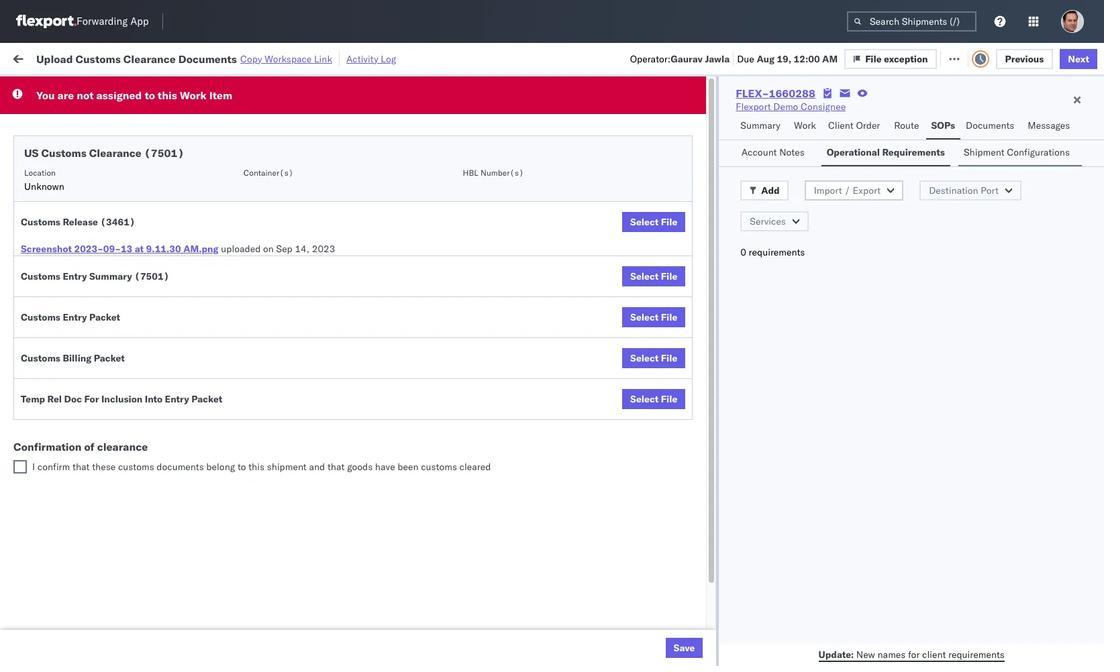 Task type: describe. For each thing, give the bounding box(es) containing it.
been
[[398, 461, 419, 473]]

3 schedule delivery appointment button from the top
[[31, 340, 165, 355]]

client order
[[828, 119, 880, 132]]

0 horizontal spatial am
[[239, 400, 254, 412]]

1 horizontal spatial am
[[822, 53, 838, 65]]

configurations
[[1007, 146, 1070, 158]]

3 pdt, from the top
[[262, 194, 283, 206]]

3 - from the top
[[692, 548, 698, 560]]

ca for schedule pickup from los angeles, ca link associated with 1st schedule pickup from los angeles, ca button from the top of the page
[[31, 170, 44, 182]]

2 integration from the top
[[585, 489, 632, 501]]

appointment for fourth schedule delivery appointment button from the top of the page
[[110, 459, 165, 471]]

los for third schedule pickup from los angeles, ca button from the bottom
[[127, 245, 142, 257]]

schedule for 2nd schedule delivery appointment button from the top
[[31, 223, 71, 235]]

item
[[209, 89, 232, 102]]

workitem button
[[8, 107, 195, 120]]

1 customs from the left
[[118, 461, 154, 473]]

187 on track
[[309, 52, 364, 64]]

import for import / export
[[814, 185, 842, 197]]

4 flex-1846748 from the top
[[741, 223, 811, 235]]

0 horizontal spatial work
[[147, 52, 170, 64]]

1 11:59 from the top
[[216, 135, 242, 147]]

mode
[[411, 109, 431, 119]]

1 integration from the top
[[585, 459, 632, 472]]

1 vertical spatial this
[[248, 461, 264, 473]]

schedule for second schedule pickup from rotterdam, netherlands 'button'
[[31, 600, 71, 612]]

1 ceau7522281, from the top
[[827, 134, 896, 146]]

netherlands for confirm pickup from rotterdam, netherlands button
[[31, 643, 83, 655]]

packet for customs entry packet
[[89, 311, 120, 324]]

(3461)
[[100, 216, 135, 228]]

entry for summary
[[63, 271, 87, 283]]

11:59 pm pdt, nov 4, 2022 for 2nd schedule pickup from los angeles, ca button from the top
[[216, 194, 339, 206]]

file for customs entry summary (7501)
[[661, 271, 677, 283]]

2023-
[[74, 243, 103, 255]]

10 resize handle column header from the left
[[1070, 104, 1086, 667]]

schedule pickup from los angeles, ca link for third schedule pickup from los angeles, ca button from the bottom
[[31, 245, 191, 272]]

3 schedule pickup from los angeles, ca button from the top
[[31, 245, 191, 273]]

select file for customs entry packet
[[630, 311, 677, 324]]

1 lagerfeld from the top
[[720, 459, 760, 472]]

cleared
[[459, 461, 491, 473]]

file for customs release (3461)
[[661, 216, 677, 228]]

next
[[1068, 53, 1089, 65]]

pst, for 6:00
[[257, 400, 277, 412]]

2 vertical spatial work
[[794, 119, 816, 132]]

fcl for fourth schedule delivery appointment button from the bottom schedule delivery appointment link
[[441, 135, 458, 147]]

11:00
[[216, 282, 242, 294]]

container numbers button
[[820, 101, 894, 126]]

8 resize handle column header from the left
[[891, 104, 907, 667]]

flex-2130387
[[741, 637, 811, 649]]

3 integration from the top
[[585, 548, 632, 560]]

resize handle column header for mbl/mawb numbers
[[1059, 104, 1075, 667]]

4 hlxu8034992 from the top
[[969, 223, 1035, 235]]

from for 2nd schedule pickup from los angeles, ca button from the bottom
[[104, 304, 124, 316]]

4:00 pm pst, dec 23, 2022
[[216, 371, 339, 383]]

inclusion
[[101, 393, 142, 405]]

upload for upload customs clearance documents copy workspace link
[[36, 52, 73, 65]]

2 horizontal spatial documents
[[966, 119, 1014, 132]]

ca for schedule pickup from los angeles, ca link for 2nd schedule pickup from los angeles, ca button from the bottom
[[31, 318, 44, 330]]

goods
[[347, 461, 373, 473]]

6 - from the top
[[692, 637, 698, 649]]

4 11:59 from the top
[[216, 253, 242, 265]]

6:00
[[216, 400, 237, 412]]

import work
[[114, 52, 170, 64]]

ca for schedule pickup from los angeles, ca link associated with 1st schedule pickup from los angeles, ca button from the bottom
[[31, 436, 44, 448]]

screenshot
[[21, 243, 72, 255]]

2 ceau7522281, hlxu6269489, hlxu8034992 from the top
[[827, 164, 1035, 176]]

us
[[24, 146, 39, 160]]

clearance for upload customs clearance documents copy workspace link
[[123, 52, 176, 65]]

location unknown
[[24, 168, 64, 193]]

number(s)
[[481, 168, 524, 178]]

3 ceau7522281, hlxu6269489, hlxu8034992 from the top
[[827, 193, 1035, 205]]

2 schedule pickup from rotterdam, netherlands button from the top
[[31, 599, 191, 627]]

(7501) for us customs clearance (7501)
[[144, 146, 184, 160]]

nov for schedule pickup from los angeles, ca link related to 2nd schedule pickup from los angeles, ca button from the top
[[285, 194, 303, 206]]

5 flex-1846748 from the top
[[741, 253, 811, 265]]

4, for fourth schedule delivery appointment button from the bottom
[[305, 135, 314, 147]]

gvcu5265864
[[827, 636, 893, 648]]

uploaded
[[221, 243, 261, 255]]

3 lagerfeld from the top
[[720, 548, 760, 560]]

documents for upload customs clearance documents
[[31, 288, 79, 300]]

schedule delivery appointment link for 2nd schedule delivery appointment button from the bottom of the page
[[31, 340, 165, 353]]

consignee inside flexport demo consignee link
[[801, 101, 846, 113]]

for for work,
[[129, 83, 140, 93]]

operational requirements button
[[821, 140, 950, 166]]

confirm
[[37, 461, 70, 473]]

confirm pickup from rotterdam, netherlands link
[[31, 629, 191, 655]]

resize handle column header for consignee
[[697, 104, 713, 667]]

status
[[74, 83, 97, 93]]

batch action
[[1028, 52, 1087, 64]]

5 schedule pickup from los angeles, ca button from the top
[[31, 422, 191, 450]]

action
[[1057, 52, 1087, 64]]

upload customs clearance documents button
[[31, 274, 191, 302]]

client for client order
[[828, 119, 854, 132]]

resize handle column header for client name
[[562, 104, 579, 667]]

2 schedule pickup from los angeles, ca from the top
[[31, 186, 181, 212]]

documents
[[157, 461, 204, 473]]

belong
[[206, 461, 235, 473]]

4 karl from the top
[[700, 578, 718, 590]]

schedule pickup from los angeles, ca link for 2nd schedule pickup from los angeles, ca button from the bottom
[[31, 304, 191, 331]]

from for 1st schedule pickup from rotterdam, netherlands 'button' from the top
[[104, 482, 124, 494]]

los for 2nd schedule pickup from los angeles, ca button from the bottom
[[127, 304, 142, 316]]

13
[[121, 243, 132, 255]]

copy workspace link button
[[240, 53, 332, 65]]

gaurav
[[671, 53, 703, 65]]

flex-1660288
[[736, 87, 816, 100]]

container numbers
[[827, 104, 863, 125]]

flexport demo consignee
[[736, 101, 846, 113]]

schedule for 2nd schedule pickup from los angeles, ca button from the top
[[31, 186, 71, 198]]

schedule delivery appointment link for fourth schedule delivery appointment button from the bottom
[[31, 133, 165, 147]]

confirm for confirm pickup from rotterdam, netherlands
[[31, 629, 65, 641]]

customs up customs billing packet
[[21, 311, 60, 324]]

pickup for confirm pickup from rotterdam, netherlands button
[[68, 629, 97, 641]]

dec for 24,
[[279, 400, 297, 412]]

2 test123456 from the top
[[914, 164, 971, 176]]

3 hlxu8034992 from the top
[[969, 193, 1035, 205]]

consignee button
[[579, 107, 699, 120]]

upload customs clearance documents link
[[31, 274, 191, 301]]

ca for third schedule pickup from los angeles, ca button from the bottom's schedule pickup from los angeles, ca link
[[31, 259, 44, 271]]

schedule delivery appointment link for 2nd schedule delivery appointment button from the top
[[31, 222, 165, 235]]

2 vertical spatial entry
[[165, 393, 189, 405]]

i confirm that these customs documents belong to this shipment and that goods have been customs cleared
[[32, 461, 491, 473]]

assigned
[[96, 89, 142, 102]]

2 11:59 pm pdt, nov 4, 2022 from the top
[[216, 164, 339, 176]]

2022 for schedule pickup from los angeles, ca link related to 2nd schedule pickup from los angeles, ca button from the top
[[316, 194, 339, 206]]

1 flex-1846748 from the top
[[741, 135, 811, 147]]

2 karl from the top
[[700, 489, 718, 501]]

sops
[[931, 119, 955, 132]]

pm for confirm pickup from los angeles, ca link
[[239, 371, 254, 383]]

confirmation
[[13, 440, 82, 454]]

pm for third schedule pickup from los angeles, ca button from the bottom's schedule pickup from los angeles, ca link
[[245, 253, 259, 265]]

pst, for 11:00
[[262, 282, 282, 294]]

fcl for "upload customs clearance documents" link
[[441, 282, 458, 294]]

fcl for schedule delivery appointment link associated with fourth schedule delivery appointment button from the top of the page
[[441, 459, 458, 472]]

2 hlxu6269489, from the top
[[898, 164, 967, 176]]

1660288
[[769, 87, 816, 100]]

0 vertical spatial to
[[145, 89, 155, 102]]

1 karl from the top
[[700, 459, 718, 472]]

from for second schedule pickup from rotterdam, netherlands 'button'
[[104, 600, 124, 612]]

2 that from the left
[[327, 461, 345, 473]]

2 4, from the top
[[305, 164, 314, 176]]

resize handle column header for deadline
[[341, 104, 357, 667]]

1 gaura from the top
[[1082, 135, 1104, 147]]

1 vertical spatial work
[[180, 89, 207, 102]]

2 11:59 from the top
[[216, 164, 242, 176]]

angeles, for schedule pickup from los angeles, ca link associated with 1st schedule pickup from los angeles, ca button from the bottom
[[144, 423, 181, 435]]

upload for upload customs clearance documents
[[31, 275, 61, 287]]

these
[[92, 461, 116, 473]]

requirements
[[882, 146, 945, 158]]

2 schedule delivery appointment button from the top
[[31, 222, 165, 237]]

copy
[[240, 53, 262, 65]]

customs left billing
[[21, 352, 60, 364]]

ca for schedule pickup from los angeles, ca link related to 2nd schedule pickup from los angeles, ca button from the top
[[31, 200, 44, 212]]

2 fcl from the top
[[441, 194, 458, 206]]

customs up :
[[75, 52, 121, 65]]

9.11.30
[[146, 243, 181, 255]]

account notes
[[742, 146, 805, 158]]

5 - from the top
[[692, 607, 698, 619]]

2 flex-1846748 from the top
[[741, 164, 811, 176]]

file for customs entry packet
[[661, 311, 677, 324]]

select for customs release (3461)
[[630, 216, 659, 228]]

customs up screenshot
[[21, 216, 60, 228]]

4 lagerfeld from the top
[[720, 578, 760, 590]]

6 integration from the top
[[585, 637, 632, 649]]

4 schedule pickup from los angeles, ca button from the top
[[31, 304, 191, 332]]

5 schedule pickup from los angeles, ca from the top
[[31, 423, 181, 448]]

services button
[[741, 211, 809, 232]]

message (0)
[[181, 52, 236, 64]]

angeles, for schedule pickup from los angeles, ca link for 2nd schedule pickup from los angeles, ca button from the bottom
[[144, 304, 181, 316]]

schedule delivery appointment for 2nd schedule delivery appointment button from the top
[[31, 223, 165, 235]]

new
[[856, 649, 875, 661]]

sep
[[276, 243, 292, 255]]

doc
[[64, 393, 82, 405]]

from for confirm pickup from rotterdam, netherlands button
[[99, 629, 119, 641]]

schedule pickup from los angeles, ca link for 2nd schedule pickup from los angeles, ca button from the top
[[31, 186, 191, 212]]

confirm pickup from rotterdam, netherlands
[[31, 629, 169, 655]]

2 ceau7522281, from the top
[[827, 164, 896, 176]]

3 integration test account - karl lagerfeld from the top
[[585, 548, 760, 560]]

1 vertical spatial requirements
[[948, 649, 1005, 661]]

operational
[[827, 146, 880, 158]]

workspace
[[265, 53, 312, 65]]

forwarding app
[[77, 15, 149, 28]]

2 vertical spatial packet
[[191, 393, 222, 405]]

flexport. image
[[16, 15, 77, 28]]

6 karl from the top
[[700, 637, 718, 649]]

aug
[[757, 53, 775, 65]]

4, for 2nd schedule pickup from los angeles, ca button from the top
[[305, 194, 314, 206]]

3 11:59 from the top
[[216, 194, 242, 206]]

3 resize handle column header from the left
[[388, 104, 404, 667]]

4 schedule pickup from los angeles, ca from the top
[[31, 304, 181, 330]]

(0)
[[219, 52, 236, 64]]

pm for "upload customs clearance documents" link
[[245, 282, 259, 294]]

for
[[84, 393, 99, 405]]

deadline
[[216, 109, 249, 119]]

5 karl from the top
[[700, 607, 718, 619]]

2022 for "upload customs clearance documents" link
[[315, 282, 339, 294]]

4 hlxu6269489, from the top
[[898, 223, 967, 235]]

container(s)
[[243, 168, 293, 178]]

pm for schedule pickup from los angeles, ca link related to 2nd schedule pickup from los angeles, ca button from the top
[[245, 194, 259, 206]]

4 schedule delivery appointment button from the top
[[31, 458, 165, 473]]

8,
[[304, 282, 313, 294]]

track
[[342, 52, 364, 64]]

flex-1660288 link
[[736, 87, 816, 100]]

2 schedule pickup from los angeles, ca button from the top
[[31, 186, 191, 214]]

1 schedule pickup from los angeles, ca from the top
[[31, 157, 181, 182]]

0 horizontal spatial at
[[135, 243, 144, 255]]

upload customs clearance documents
[[31, 275, 147, 300]]

11:59 pm pdt, nov 4, 2022 for fourth schedule delivery appointment button from the bottom
[[216, 135, 339, 147]]

angeles, for third schedule pickup from los angeles, ca button from the bottom's schedule pickup from los angeles, ca link
[[144, 245, 181, 257]]

8:30
[[216, 459, 237, 472]]

you are not assigned to this work item
[[36, 89, 232, 102]]

i
[[32, 461, 35, 473]]

3 karl from the top
[[700, 548, 718, 560]]

6 lagerfeld from the top
[[720, 637, 760, 649]]

2 customs from the left
[[421, 461, 457, 473]]

netherlands for 1st schedule pickup from rotterdam, netherlands 'button' from the top
[[31, 495, 83, 507]]

5 1846748 from the top
[[770, 253, 811, 265]]

customs billing packet
[[21, 352, 125, 364]]

4 1846748 from the top
[[770, 223, 811, 235]]

status : ready for work, blocked, in progress
[[74, 83, 244, 93]]

12:00
[[794, 53, 820, 65]]

3 flex-1846748 from the top
[[741, 194, 811, 206]]

11:00 pm pst, nov 8, 2022
[[216, 282, 339, 294]]

4 ceau7522281, from the top
[[827, 223, 896, 235]]

1 pdt, from the top
[[262, 135, 283, 147]]

2 integration test account - karl lagerfeld from the top
[[585, 489, 760, 501]]

customs entry summary (7501)
[[21, 271, 169, 283]]

778
[[247, 52, 265, 64]]

select file for customs release (3461)
[[630, 216, 677, 228]]

customs up location
[[41, 146, 87, 160]]

1 hlxu6269489, from the top
[[898, 134, 967, 146]]

3 fcl from the top
[[441, 253, 458, 265]]

3 hlxu6269489, from the top
[[898, 193, 967, 205]]

1 vertical spatial rotterdam,
[[127, 600, 174, 612]]

4 pdt, from the top
[[262, 253, 283, 265]]

operational requirements
[[827, 146, 945, 158]]

location
[[24, 168, 56, 178]]

5 integration from the top
[[585, 607, 632, 619]]

batch action button
[[1008, 48, 1095, 68]]

4 integration test account - karl lagerfeld from the top
[[585, 578, 760, 590]]

save
[[674, 642, 695, 654]]

pm for fourth schedule delivery appointment button from the bottom schedule delivery appointment link
[[245, 135, 259, 147]]

unknown
[[24, 181, 64, 193]]

work
[[38, 49, 73, 67]]

ocean fcl for "upload customs clearance documents" link
[[411, 282, 458, 294]]



Task type: vqa. For each thing, say whether or not it's contained in the screenshot.
Activity
yes



Task type: locate. For each thing, give the bounding box(es) containing it.
0 vertical spatial clearance
[[123, 52, 176, 65]]

4 ceau7522281, hlxu6269489, hlxu8034992 from the top
[[827, 223, 1035, 235]]

0 vertical spatial confirm
[[31, 363, 65, 376]]

schedule delivery appointment button down workitem button
[[31, 133, 165, 148]]

work button
[[789, 113, 823, 140]]

1 vertical spatial 2023
[[313, 459, 336, 472]]

angeles, for schedule pickup from los angeles, ca link associated with 1st schedule pickup from los angeles, ca button from the top of the page
[[144, 157, 181, 169]]

2 vertical spatial rotterdam,
[[121, 629, 169, 641]]

9 schedule from the top
[[31, 459, 71, 471]]

file for customs billing packet
[[661, 352, 677, 364]]

test123456 down sops
[[914, 135, 971, 147]]

4 select file button from the top
[[622, 348, 686, 369]]

clearance down 13
[[104, 275, 147, 287]]

from for confirm pickup from los angeles, ca button
[[99, 363, 119, 376]]

4 appointment from the top
[[110, 459, 165, 471]]

schedule pickup from los angeles, ca link for 1st schedule pickup from los angeles, ca button from the top of the page
[[31, 156, 191, 183]]

select file button for customs billing packet
[[622, 348, 686, 369]]

1 confirm from the top
[[31, 363, 65, 376]]

packet down upload customs clearance documents button
[[89, 311, 120, 324]]

2 netherlands from the top
[[31, 613, 83, 625]]

8:30 pm pst, jan 23, 2023
[[216, 459, 336, 472]]

1 horizontal spatial import
[[814, 185, 842, 197]]

file exception button
[[854, 48, 946, 68], [854, 48, 946, 68], [844, 49, 937, 69], [844, 49, 937, 69]]

work down flexport demo consignee
[[794, 119, 816, 132]]

los inside confirm pickup from los angeles, ca
[[121, 363, 136, 376]]

ocean fcl for third schedule pickup from los angeles, ca button from the bottom's schedule pickup from los angeles, ca link
[[411, 253, 458, 265]]

client down container at right
[[828, 119, 854, 132]]

Search Shipments (/) text field
[[847, 11, 977, 32]]

(7501) down the you are not assigned to this work item
[[144, 146, 184, 160]]

4 resize handle column header from the left
[[475, 104, 491, 667]]

0 vertical spatial packet
[[89, 311, 120, 324]]

confirm inside button
[[31, 400, 65, 412]]

1 schedule pickup from rotterdam, netherlands from the top
[[31, 482, 174, 507]]

2 - from the top
[[692, 489, 698, 501]]

schedule for 1st schedule pickup from los angeles, ca button from the bottom
[[31, 423, 71, 435]]

5 select file from the top
[[630, 393, 677, 405]]

us customs clearance (7501)
[[24, 146, 184, 160]]

client for client name
[[498, 109, 520, 119]]

ca up "temp"
[[31, 377, 44, 389]]

consignee inside consignee button
[[585, 109, 624, 119]]

numbers inside 'mbl/mawb numbers' button
[[963, 109, 996, 119]]

fcl
[[441, 135, 458, 147], [441, 194, 458, 206], [441, 253, 458, 265], [441, 282, 458, 294], [441, 371, 458, 383], [441, 459, 458, 472]]

documents up customs entry packet
[[31, 288, 79, 300]]

0 vertical spatial 2023
[[312, 243, 335, 255]]

1 vertical spatial clearance
[[89, 146, 142, 160]]

4 schedule delivery appointment from the top
[[31, 459, 165, 471]]

numbers down container at right
[[827, 115, 860, 125]]

billing
[[63, 352, 92, 364]]

schedule delivery appointment link for fourth schedule delivery appointment button from the top of the page
[[31, 458, 165, 472]]

from inside confirm pickup from rotterdam, netherlands
[[99, 629, 119, 641]]

los up inclusion
[[121, 363, 136, 376]]

1 vertical spatial for
[[908, 649, 920, 661]]

upload inside upload customs clearance documents
[[31, 275, 61, 287]]

ca up customs billing packet
[[31, 318, 44, 330]]

on
[[329, 52, 340, 64], [263, 243, 274, 255]]

2 schedule pickup from los angeles, ca link from the top
[[31, 186, 191, 212]]

1 4, from the top
[[305, 135, 314, 147]]

1 vertical spatial to
[[238, 461, 246, 473]]

for
[[129, 83, 140, 93], [908, 649, 920, 661]]

resize handle column header for mode
[[475, 104, 491, 667]]

schedule delivery appointment button up confirm pickup from los angeles, ca
[[31, 340, 165, 355]]

flex-
[[736, 87, 769, 100], [741, 135, 770, 147], [741, 164, 770, 176], [741, 194, 770, 206], [741, 223, 770, 235], [741, 253, 770, 265], [741, 637, 770, 649]]

0 vertical spatial on
[[329, 52, 340, 64]]

2 ca from the top
[[31, 200, 44, 212]]

schedule for 2nd schedule delivery appointment button from the bottom of the page
[[31, 341, 71, 353]]

5 schedule pickup from los angeles, ca link from the top
[[31, 422, 191, 449]]

schedule delivery appointment
[[31, 134, 165, 146], [31, 223, 165, 235], [31, 341, 165, 353], [31, 459, 165, 471]]

actions
[[1054, 109, 1082, 119]]

sops button
[[926, 113, 961, 140]]

schedule pickup from rotterdam, netherlands link
[[31, 481, 191, 508], [31, 599, 191, 626]]

schedule left '2023-'
[[31, 245, 71, 257]]

los right 09-
[[127, 245, 142, 257]]

schedule down upload customs clearance documents
[[31, 304, 71, 316]]

ca down unknown
[[31, 200, 44, 212]]

select for customs billing packet
[[630, 352, 659, 364]]

0 vertical spatial schedule pickup from rotterdam, netherlands link
[[31, 481, 191, 508]]

schedule down the confirm
[[31, 482, 71, 494]]

entry right into
[[165, 393, 189, 405]]

fcl for confirm pickup from los angeles, ca link
[[441, 371, 458, 383]]

23, up 24,
[[299, 371, 313, 383]]

2 schedule pickup from rotterdam, netherlands from the top
[[31, 600, 174, 625]]

pickup inside confirm pickup from rotterdam, netherlands
[[68, 629, 97, 641]]

documents up in
[[178, 52, 237, 65]]

schedule delivery appointment for 2nd schedule delivery appointment button from the bottom of the page
[[31, 341, 165, 353]]

ca inside confirm pickup from los angeles, ca
[[31, 377, 44, 389]]

add button
[[741, 181, 788, 201]]

23, right jan
[[296, 459, 311, 472]]

entry
[[63, 271, 87, 283], [63, 311, 87, 324], [165, 393, 189, 405]]

exception
[[893, 52, 937, 64], [884, 53, 928, 65]]

flex-1846748 up services button
[[741, 194, 811, 206]]

mode button
[[404, 107, 478, 120]]

schedule delivery appointment up confirm pickup from los angeles, ca
[[31, 341, 165, 353]]

778 at risk
[[247, 52, 294, 64]]

1 vertical spatial gaura
[[1082, 164, 1104, 176]]

schedule delivery appointment link down workitem button
[[31, 133, 165, 147]]

import / export button
[[805, 181, 904, 201]]

flex-1846748 down "flex id" button
[[741, 135, 811, 147]]

schedule delivery appointment link down of
[[31, 458, 165, 472]]

1 appointment from the top
[[110, 134, 165, 146]]

upload down screenshot
[[31, 275, 61, 287]]

nov for "upload customs clearance documents" link
[[285, 282, 302, 294]]

2 select file from the top
[[630, 271, 677, 283]]

1 vertical spatial upload
[[31, 275, 61, 287]]

schedule up screenshot
[[31, 223, 71, 235]]

los for 1st schedule pickup from los angeles, ca button from the bottom
[[127, 423, 142, 435]]

pickup for 2nd schedule pickup from los angeles, ca button from the bottom
[[73, 304, 102, 316]]

client
[[498, 109, 520, 119], [828, 119, 854, 132]]

0 vertical spatial 23,
[[299, 371, 313, 383]]

3 ocean fcl from the top
[[411, 253, 458, 265]]

upload
[[36, 52, 73, 65], [31, 275, 61, 287]]

am right 6:00 in the bottom left of the page
[[239, 400, 254, 412]]

summary inside button
[[741, 119, 781, 132]]

1 schedule pickup from rotterdam, netherlands button from the top
[[31, 481, 191, 509]]

clearance for us customs clearance (7501)
[[89, 146, 142, 160]]

0 horizontal spatial customs
[[118, 461, 154, 473]]

1 - from the top
[[692, 459, 698, 472]]

1 resize handle column header from the left
[[192, 104, 208, 667]]

clearance up the work,
[[123, 52, 176, 65]]

2 vertical spatial netherlands
[[31, 643, 83, 655]]

pst, up 6:00 am pst, dec 24, 2022
[[256, 371, 276, 383]]

resize handle column header for workitem
[[192, 104, 208, 667]]

6 fcl from the top
[[441, 459, 458, 472]]

3 11:59 pm pdt, nov 4, 2022 from the top
[[216, 194, 339, 206]]

pickup for 2nd schedule pickup from los angeles, ca button from the top
[[73, 186, 102, 198]]

ocean fcl
[[411, 135, 458, 147], [411, 194, 458, 206], [411, 253, 458, 265], [411, 282, 458, 294], [411, 371, 458, 383], [411, 459, 458, 472]]

client
[[922, 649, 946, 661]]

1 horizontal spatial requirements
[[948, 649, 1005, 661]]

1 horizontal spatial that
[[327, 461, 345, 473]]

4 - from the top
[[692, 578, 698, 590]]

5 ca from the top
[[31, 377, 44, 389]]

by:
[[49, 82, 61, 94]]

1 schedule delivery appointment button from the top
[[31, 133, 165, 148]]

0 vertical spatial at
[[267, 52, 276, 64]]

0 horizontal spatial numbers
[[827, 115, 860, 125]]

clearance down workitem button
[[89, 146, 142, 160]]

2 1846748 from the top
[[770, 164, 811, 176]]

1 vertical spatial entry
[[63, 311, 87, 324]]

schedule pickup from rotterdam, netherlands down the these
[[31, 482, 174, 507]]

resize handle column header for flex id
[[804, 104, 820, 667]]

1 horizontal spatial summary
[[741, 119, 781, 132]]

5 select from the top
[[630, 393, 659, 405]]

0 horizontal spatial that
[[72, 461, 90, 473]]

1 1846748 from the top
[[770, 135, 811, 147]]

0 horizontal spatial import
[[114, 52, 144, 64]]

schedule pickup from los angeles, ca link
[[31, 156, 191, 183], [31, 186, 191, 212], [31, 245, 191, 272], [31, 304, 191, 331], [31, 422, 191, 449]]

4, up 14,
[[305, 194, 314, 206]]

3 1846748 from the top
[[770, 194, 811, 206]]

1 vertical spatial am
[[239, 400, 254, 412]]

1 vertical spatial schedule pickup from rotterdam, netherlands link
[[31, 599, 191, 626]]

0 vertical spatial gaura
[[1082, 135, 1104, 147]]

1 select file button from the top
[[622, 212, 686, 232]]

from inside confirm pickup from los angeles, ca
[[99, 363, 119, 376]]

dec for 23,
[[279, 371, 296, 383]]

schedule down confirmation
[[31, 459, 71, 471]]

4, for third schedule pickup from los angeles, ca button from the bottom
[[305, 253, 314, 265]]

schedule delivery appointment button down of
[[31, 458, 165, 473]]

confirm delivery link
[[31, 399, 102, 412]]

not
[[77, 89, 94, 102]]

schedule delivery appointment for fourth schedule delivery appointment button from the bottom
[[31, 134, 165, 146]]

10 schedule from the top
[[31, 482, 71, 494]]

0
[[741, 246, 746, 258]]

0 horizontal spatial documents
[[31, 288, 79, 300]]

import
[[114, 52, 144, 64], [814, 185, 842, 197]]

schedule pickup from rotterdam, netherlands up confirm pickup from rotterdam, netherlands
[[31, 600, 174, 625]]

5 resize handle column header from the left
[[562, 104, 579, 667]]

customs inside upload customs clearance documents
[[64, 275, 102, 287]]

pickup for 1st schedule pickup from los angeles, ca button from the top of the page
[[73, 157, 102, 169]]

1 horizontal spatial numbers
[[963, 109, 996, 119]]

1 horizontal spatial this
[[248, 461, 264, 473]]

pst, left 8,
[[262, 282, 282, 294]]

customs down screenshot
[[21, 271, 60, 283]]

0 horizontal spatial client
[[498, 109, 520, 119]]

client left the 'name'
[[498, 109, 520, 119]]

select file button for customs release (3461)
[[622, 212, 686, 232]]

1 horizontal spatial customs
[[421, 461, 457, 473]]

schedule delivery appointment up '2023-'
[[31, 223, 165, 235]]

0 horizontal spatial this
[[158, 89, 177, 102]]

0 horizontal spatial consignee
[[585, 109, 624, 119]]

appointment for 2nd schedule delivery appointment button from the top
[[110, 223, 165, 235]]

2 hlxu8034992 from the top
[[969, 164, 1035, 176]]

ca up i
[[31, 436, 44, 448]]

schedule up us
[[31, 134, 71, 146]]

select file button for temp rel doc for inclusion into entry packet
[[622, 389, 686, 409]]

schedule pickup from rotterdam, netherlands link for second schedule pickup from rotterdam, netherlands 'button'
[[31, 599, 191, 626]]

2 vertical spatial test123456
[[914, 194, 971, 206]]

1 11:59 pm pdt, nov 4, 2022 from the top
[[216, 135, 339, 147]]

numbers for container numbers
[[827, 115, 860, 125]]

resize handle column header
[[192, 104, 208, 667], [341, 104, 357, 667], [388, 104, 404, 667], [475, 104, 491, 667], [562, 104, 579, 667], [697, 104, 713, 667], [804, 104, 820, 667], [891, 104, 907, 667], [1059, 104, 1075, 667], [1070, 104, 1086, 667]]

1 hlxu8034992 from the top
[[969, 134, 1035, 146]]

confirm pickup from los angeles, ca
[[31, 363, 176, 389]]

nov for third schedule pickup from los angeles, ca button from the bottom's schedule pickup from los angeles, ca link
[[285, 253, 303, 265]]

los for 1st schedule pickup from los angeles, ca button from the top of the page
[[127, 157, 142, 169]]

1 vertical spatial (7501)
[[134, 271, 169, 283]]

5 integration test account - karl lagerfeld from the top
[[585, 607, 760, 619]]

appointment up confirm pickup from los angeles, ca link
[[110, 341, 165, 353]]

0 vertical spatial import
[[114, 52, 144, 64]]

from for 2nd schedule pickup from los angeles, ca button from the top
[[104, 186, 124, 198]]

appointment down clearance
[[110, 459, 165, 471]]

schedule pickup from los angeles, ca
[[31, 157, 181, 182], [31, 186, 181, 212], [31, 245, 181, 271], [31, 304, 181, 330], [31, 423, 181, 448]]

client name button
[[491, 107, 565, 120]]

schedule down location
[[31, 186, 71, 198]]

ocean fcl for schedule pickup from los angeles, ca link related to 2nd schedule pickup from los angeles, ca button from the top
[[411, 194, 458, 206]]

schedule pickup from rotterdam, netherlands button down the these
[[31, 481, 191, 509]]

test123456 for schedule pickup from los angeles, ca
[[914, 194, 971, 206]]

update:
[[819, 649, 854, 661]]

netherlands inside confirm pickup from rotterdam, netherlands
[[31, 643, 83, 655]]

on right '187'
[[329, 52, 340, 64]]

schedule down customs entry packet
[[31, 341, 71, 353]]

0 vertical spatial requirements
[[749, 246, 805, 258]]

select file button for customs entry packet
[[622, 307, 686, 328]]

route
[[894, 119, 919, 132]]

1 vertical spatial schedule pickup from rotterdam, netherlands button
[[31, 599, 191, 627]]

appointment for 2nd schedule delivery appointment button from the bottom of the page
[[110, 341, 165, 353]]

1 schedule delivery appointment from the top
[[31, 134, 165, 146]]

3 schedule pickup from los angeles, ca from the top
[[31, 245, 181, 271]]

0 horizontal spatial summary
[[89, 271, 132, 283]]

11 schedule from the top
[[31, 600, 71, 612]]

0 horizontal spatial for
[[129, 83, 140, 93]]

0 vertical spatial netherlands
[[31, 495, 83, 507]]

2 horizontal spatial work
[[794, 119, 816, 132]]

clearance inside upload customs clearance documents
[[104, 275, 147, 287]]

los up clearance
[[127, 423, 142, 435]]

numbers right sops
[[963, 109, 996, 119]]

netherlands for second schedule pickup from rotterdam, netherlands 'button'
[[31, 613, 83, 625]]

blocked,
[[165, 83, 199, 93]]

message
[[181, 52, 219, 64]]

2 select from the top
[[630, 271, 659, 283]]

delivery for 8:30
[[73, 459, 108, 471]]

pickup inside confirm pickup from los angeles, ca
[[68, 363, 97, 376]]

2023
[[312, 243, 335, 255], [313, 459, 336, 472]]

schedule delivery appointment button up '2023-'
[[31, 222, 165, 237]]

flex-2130387 button
[[720, 633, 813, 652], [720, 633, 813, 652]]

confirm for confirm delivery
[[31, 400, 65, 412]]

flexport
[[736, 101, 771, 113]]

1 horizontal spatial documents
[[178, 52, 237, 65]]

4 integration from the top
[[585, 578, 632, 590]]

1 vertical spatial 23,
[[296, 459, 311, 472]]

flex-1846748 up 0 requirements
[[741, 223, 811, 235]]

(7501) for customs entry summary (7501)
[[134, 271, 169, 283]]

select for customs entry summary (7501)
[[630, 271, 659, 283]]

messages button
[[1023, 113, 1077, 140]]

2 vertical spatial clearance
[[104, 275, 147, 287]]

entry down '2023-'
[[63, 271, 87, 283]]

client name
[[498, 109, 543, 119]]

confirm delivery
[[31, 400, 102, 412]]

packet right billing
[[94, 352, 125, 364]]

1 vertical spatial test123456
[[914, 164, 971, 176]]

1 vertical spatial dec
[[279, 400, 297, 412]]

from for 1st schedule pickup from los angeles, ca button from the bottom
[[104, 423, 124, 435]]

11:59 left the container(s)
[[216, 164, 242, 176]]

select for customs entry packet
[[630, 311, 659, 324]]

import inside button
[[114, 52, 144, 64]]

destination port button
[[920, 181, 1021, 201]]

2 vertical spatial documents
[[31, 288, 79, 300]]

23,
[[299, 371, 313, 383], [296, 459, 311, 472]]

packet down 4:00
[[191, 393, 222, 405]]

requirements right the client
[[948, 649, 1005, 661]]

3 ca from the top
[[31, 259, 44, 271]]

have
[[375, 461, 395, 473]]

Search Work text field
[[652, 48, 799, 68]]

flex-1846748 down "account notes"
[[741, 164, 811, 176]]

schedule pickup from rotterdam, netherlands link down the these
[[31, 481, 191, 508]]

pst, for 8:30
[[256, 459, 276, 472]]

schedule up confirm pickup from rotterdam, netherlands
[[31, 600, 71, 612]]

5 lagerfeld from the top
[[720, 607, 760, 619]]

2 schedule from the top
[[31, 157, 71, 169]]

1 vertical spatial documents
[[966, 119, 1014, 132]]

(7501) down 9.11.30
[[134, 271, 169, 283]]

1 select file from the top
[[630, 216, 677, 228]]

schedule delivery appointment link up confirm pickup from los angeles, ca
[[31, 340, 165, 353]]

1 vertical spatial on
[[263, 243, 274, 255]]

4 4, from the top
[[305, 253, 314, 265]]

customs down '2023-'
[[64, 275, 102, 287]]

customs entry packet
[[21, 311, 120, 324]]

documents button
[[961, 113, 1023, 140]]

4 fcl from the top
[[441, 282, 458, 294]]

demo
[[773, 101, 798, 113]]

flex-1846748 button
[[720, 131, 813, 150], [720, 131, 813, 150], [720, 161, 813, 180], [720, 161, 813, 180], [720, 190, 813, 209], [720, 190, 813, 209], [720, 220, 813, 239], [720, 220, 813, 239], [720, 249, 813, 268], [720, 249, 813, 268]]

documents for upload customs clearance documents copy workspace link
[[178, 52, 237, 65]]

ca for confirm pickup from los angeles, ca link
[[31, 377, 44, 389]]

1 vertical spatial netherlands
[[31, 613, 83, 625]]

schedule delivery appointment link up '2023-'
[[31, 222, 165, 235]]

2 vertical spatial confirm
[[31, 629, 65, 641]]

import / export
[[814, 185, 881, 197]]

file for temp rel doc for inclusion into entry packet
[[661, 393, 677, 405]]

2 select file button from the top
[[622, 266, 686, 287]]

customs right the been
[[421, 461, 457, 473]]

0 vertical spatial entry
[[63, 271, 87, 283]]

schedule pickup from rotterdam, netherlands link for 1st schedule pickup from rotterdam, netherlands 'button' from the top
[[31, 481, 191, 508]]

2 schedule pickup from rotterdam, netherlands link from the top
[[31, 599, 191, 626]]

destination
[[929, 185, 978, 197]]

ocean fcl for fourth schedule delivery appointment button from the bottom schedule delivery appointment link
[[411, 135, 458, 147]]

0 horizontal spatial requirements
[[749, 246, 805, 258]]

activity log button
[[346, 51, 396, 66]]

schedule delivery appointment for fourth schedule delivery appointment button from the top of the page
[[31, 459, 165, 471]]

schedule for 2nd schedule pickup from los angeles, ca button from the bottom
[[31, 304, 71, 316]]

delivery for 11:59
[[73, 134, 108, 146]]

2 lagerfeld from the top
[[720, 489, 760, 501]]

upload up "by:" at the top left of page
[[36, 52, 73, 65]]

1 vertical spatial import
[[814, 185, 842, 197]]

schedule pickup from rotterdam, netherlands button up confirm pickup from rotterdam, netherlands link
[[31, 599, 191, 627]]

appointment up "us customs clearance (7501)"
[[110, 134, 165, 146]]

schedule up unknown
[[31, 157, 71, 169]]

los for confirm pickup from los angeles, ca button
[[121, 363, 136, 376]]

1 schedule from the top
[[31, 134, 71, 146]]

delivery inside button
[[68, 400, 102, 412]]

4, right the container(s)
[[305, 164, 314, 176]]

schedule for 1st schedule pickup from rotterdam, netherlands 'button' from the top
[[31, 482, 71, 494]]

1 vertical spatial schedule pickup from rotterdam, netherlands
[[31, 600, 174, 625]]

3 appointment from the top
[[110, 341, 165, 353]]

test123456 up destination
[[914, 164, 971, 176]]

order
[[856, 119, 880, 132]]

requirements down services button
[[749, 246, 805, 258]]

1 horizontal spatial work
[[180, 89, 207, 102]]

documents inside upload customs clearance documents
[[31, 288, 79, 300]]

test123456 left port
[[914, 194, 971, 206]]

1 ceau7522281, hlxu6269489, hlxu8034992 from the top
[[827, 134, 1035, 146]]

los down workitem button
[[127, 157, 142, 169]]

1 horizontal spatial to
[[238, 461, 246, 473]]

1 schedule pickup from rotterdam, netherlands link from the top
[[31, 481, 191, 508]]

bosch
[[498, 135, 525, 147], [585, 135, 612, 147], [498, 164, 525, 176], [498, 194, 525, 206], [585, 194, 612, 206], [585, 223, 612, 235], [498, 253, 525, 265], [585, 253, 612, 265], [498, 282, 525, 294], [585, 282, 612, 294], [585, 312, 612, 324], [585, 341, 612, 353], [498, 371, 525, 383], [585, 371, 612, 383], [585, 400, 612, 412]]

2022 for confirm delivery link
[[316, 400, 340, 412]]

schedule for fourth schedule delivery appointment button from the bottom
[[31, 134, 71, 146]]

import work button
[[109, 43, 176, 73]]

0 vertical spatial am
[[822, 53, 838, 65]]

1 horizontal spatial consignee
[[801, 101, 846, 113]]

for left the work,
[[129, 83, 140, 93]]

1 fcl from the top
[[441, 135, 458, 147]]

on left sep
[[263, 243, 274, 255]]

import inside "button"
[[814, 185, 842, 197]]

flex-1846748 down services button
[[741, 253, 811, 265]]

pickup for confirm pickup from los angeles, ca button
[[68, 363, 97, 376]]

confirm pickup from los angeles, ca button
[[31, 363, 191, 391]]

4 ca from the top
[[31, 318, 44, 330]]

6 integration test account - karl lagerfeld from the top
[[585, 637, 760, 649]]

0 vertical spatial dec
[[279, 371, 296, 383]]

confirm inside confirm pickup from los angeles, ca
[[31, 363, 65, 376]]

1 horizontal spatial client
[[828, 119, 854, 132]]

confirm delivery button
[[31, 399, 102, 414]]

shipment configurations button
[[958, 140, 1082, 166]]

1 vertical spatial confirm
[[31, 400, 65, 412]]

at right 13
[[135, 243, 144, 255]]

pm
[[245, 135, 259, 147], [245, 164, 259, 176], [245, 194, 259, 206], [245, 253, 259, 265], [245, 282, 259, 294], [239, 371, 254, 383], [239, 459, 254, 472]]

numbers inside container numbers
[[827, 115, 860, 125]]

0 vertical spatial for
[[129, 83, 140, 93]]

schedule delivery appointment down of
[[31, 459, 165, 471]]

requirements
[[749, 246, 805, 258], [948, 649, 1005, 661]]

angeles, inside confirm pickup from los angeles, ca
[[139, 363, 176, 376]]

3 confirm from the top
[[31, 629, 65, 641]]

6:00 am pst, dec 24, 2022
[[216, 400, 340, 412]]

1 vertical spatial packet
[[94, 352, 125, 364]]

1 schedule pickup from los angeles, ca button from the top
[[31, 156, 191, 184]]

7 resize handle column header from the left
[[804, 104, 820, 667]]

test
[[557, 135, 575, 147], [644, 135, 662, 147], [557, 164, 575, 176], [557, 194, 575, 206], [644, 194, 662, 206], [644, 223, 662, 235], [557, 253, 575, 265], [644, 253, 662, 265], [557, 282, 575, 294], [644, 282, 662, 294], [644, 312, 662, 324], [644, 341, 662, 353], [557, 371, 575, 383], [644, 371, 662, 383], [644, 400, 662, 412], [634, 459, 652, 472], [634, 489, 652, 501], [634, 548, 652, 560], [634, 578, 652, 590], [634, 607, 652, 619], [634, 637, 652, 649]]

account inside button
[[742, 146, 777, 158]]

0 vertical spatial schedule pickup from rotterdam, netherlands button
[[31, 481, 191, 509]]

schedule for fourth schedule delivery appointment button from the top of the page
[[31, 459, 71, 471]]

4, right sep
[[305, 253, 314, 265]]

2022
[[316, 135, 339, 147], [316, 164, 339, 176], [316, 194, 339, 206], [316, 253, 339, 265], [315, 282, 339, 294], [315, 371, 339, 383], [316, 400, 340, 412]]

0 vertical spatial (7501)
[[144, 146, 184, 160]]

1 integration test account - karl lagerfeld from the top
[[585, 459, 760, 472]]

select file for temp rel doc for inclusion into entry packet
[[630, 393, 677, 405]]

4 ocean fcl from the top
[[411, 282, 458, 294]]

6 ca from the top
[[31, 436, 44, 448]]

3 select file button from the top
[[622, 307, 686, 328]]

for left the client
[[908, 649, 920, 661]]

select
[[630, 216, 659, 228], [630, 271, 659, 283], [630, 311, 659, 324], [630, 352, 659, 364], [630, 393, 659, 405]]

1 horizontal spatial at
[[267, 52, 276, 64]]

schedule for 1st schedule pickup from los angeles, ca button from the top of the page
[[31, 157, 71, 169]]

customs down clearance
[[118, 461, 154, 473]]

dec left 24,
[[279, 400, 297, 412]]

select file for customs entry summary (7501)
[[630, 271, 677, 283]]

1 horizontal spatial on
[[329, 52, 340, 64]]

5 fcl from the top
[[441, 371, 458, 383]]

work up status : ready for work, blocked, in progress
[[147, 52, 170, 64]]

summary down 09-
[[89, 271, 132, 283]]

2023 right 14,
[[312, 243, 335, 255]]

0 requirements
[[741, 246, 805, 258]]

2023 left goods
[[313, 459, 336, 472]]

mbl/mawb numbers button
[[907, 107, 1062, 120]]

dec up 6:00 am pst, dec 24, 2022
[[279, 371, 296, 383]]

3 test123456 from the top
[[914, 194, 971, 206]]

6 resize handle column header from the left
[[697, 104, 713, 667]]

1 select from the top
[[630, 216, 659, 228]]

select for temp rel doc for inclusion into entry packet
[[630, 393, 659, 405]]

nov for fourth schedule delivery appointment button from the bottom schedule delivery appointment link
[[285, 135, 303, 147]]

schedule up confirmation
[[31, 423, 71, 435]]

23, for 2023
[[296, 459, 311, 472]]

netherlands
[[31, 495, 83, 507], [31, 613, 83, 625], [31, 643, 83, 655]]

1 vertical spatial summary
[[89, 271, 132, 283]]

2 gaura from the top
[[1082, 164, 1104, 176]]

0 vertical spatial work
[[147, 52, 170, 64]]

client inside button
[[828, 119, 854, 132]]

0 vertical spatial upload
[[36, 52, 73, 65]]

0 vertical spatial rotterdam,
[[127, 482, 174, 494]]

entry down upload customs clearance documents
[[63, 311, 87, 324]]

summary down flexport
[[741, 119, 781, 132]]

0 vertical spatial summary
[[741, 119, 781, 132]]

0 horizontal spatial to
[[145, 89, 155, 102]]

client inside "button"
[[498, 109, 520, 119]]

0 horizontal spatial on
[[263, 243, 274, 255]]

from
[[104, 157, 124, 169], [104, 186, 124, 198], [104, 245, 124, 257], [104, 304, 124, 316], [99, 363, 119, 376], [104, 423, 124, 435], [104, 482, 124, 494], [104, 600, 124, 612], [99, 629, 119, 641]]

2 schedule delivery appointment from the top
[[31, 223, 165, 235]]

you
[[36, 89, 55, 102]]

import left /
[[814, 185, 842, 197]]

1 vertical spatial at
[[135, 243, 144, 255]]

clearance
[[97, 440, 148, 454]]

services
[[750, 215, 786, 228]]

4 schedule from the top
[[31, 223, 71, 235]]

that down the confirmation of clearance
[[72, 461, 90, 473]]

confirm for confirm pickup from los angeles, ca
[[31, 363, 65, 376]]

appointment up 13
[[110, 223, 165, 235]]

confirm inside confirm pickup from rotterdam, netherlands
[[31, 629, 65, 641]]

0 vertical spatial schedule pickup from rotterdam, netherlands
[[31, 482, 174, 507]]

select file for customs billing packet
[[630, 352, 677, 364]]

schedule pickup from rotterdam, netherlands for 1st schedule pickup from rotterdam, netherlands 'button' from the top
[[31, 482, 174, 507]]

9 resize handle column header from the left
[[1059, 104, 1075, 667]]

1 horizontal spatial for
[[908, 649, 920, 661]]

dec
[[279, 371, 296, 383], [279, 400, 297, 412]]

port
[[981, 185, 999, 197]]

1 schedule pickup from los angeles, ca link from the top
[[31, 156, 191, 183]]

temp
[[21, 393, 45, 405]]

0 vertical spatial documents
[[178, 52, 237, 65]]

log
[[381, 53, 396, 65]]

numbers for mbl/mawb numbers
[[963, 109, 996, 119]]

0 vertical spatial test123456
[[914, 135, 971, 147]]

3 select file from the top
[[630, 311, 677, 324]]

1 that from the left
[[72, 461, 90, 473]]

schedule pickup from los angeles, ca link for 1st schedule pickup from los angeles, ca button from the bottom
[[31, 422, 191, 449]]

schedule delivery appointment link
[[31, 133, 165, 147], [31, 222, 165, 235], [31, 340, 165, 353], [31, 458, 165, 472]]

angeles, for confirm pickup from los angeles, ca link
[[139, 363, 176, 376]]

2 appointment from the top
[[110, 223, 165, 235]]

None checkbox
[[13, 460, 27, 474]]

batch
[[1028, 52, 1055, 64]]

2 pdt, from the top
[[262, 164, 283, 176]]

rotterdam, inside confirm pickup from rotterdam, netherlands
[[121, 629, 169, 641]]

confirm pickup from los angeles, ca link
[[31, 363, 191, 390]]

3 ceau7522281, from the top
[[827, 193, 896, 205]]

0 vertical spatial this
[[158, 89, 177, 102]]

app
[[130, 15, 149, 28]]

from for 1st schedule pickup from los angeles, ca button from the top of the page
[[104, 157, 124, 169]]

file exception
[[874, 52, 937, 64], [865, 53, 928, 65]]

pickup for 1st schedule pickup from rotterdam, netherlands 'button' from the top
[[73, 482, 102, 494]]



